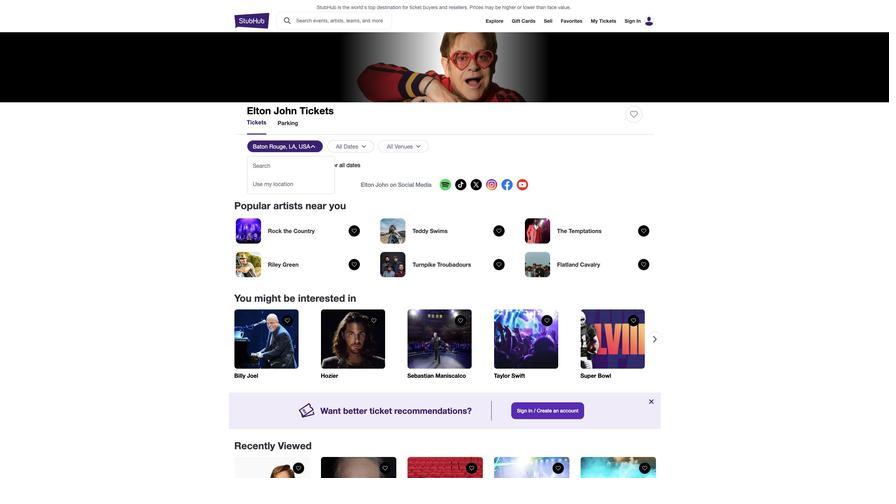 Task type: describe. For each thing, give the bounding box(es) containing it.
view instagram page for elton john image
[[487, 179, 498, 190]]

popular artists near you
[[234, 200, 346, 211]]

want better ticket recommendations?
[[321, 406, 472, 416]]

usa
[[299, 143, 310, 150]]

venues
[[395, 143, 413, 150]]

no events in
[[247, 162, 278, 168]]

world's
[[351, 5, 367, 10]]

my
[[264, 181, 272, 187]]

my
[[591, 18, 598, 24]]

john for tickets
[[274, 105, 297, 116]]

social
[[398, 181, 414, 188]]

favorites
[[561, 18, 583, 24]]

sell link
[[544, 18, 553, 24]]

troubadours
[[438, 261, 471, 268]]

dates
[[344, 143, 358, 150]]

temptations
[[569, 228, 602, 234]]

media
[[416, 181, 432, 188]]

elton for elton john on social media
[[361, 181, 374, 188]]

for all dates
[[331, 162, 361, 168]]

view twitter page for elton john image
[[471, 179, 482, 190]]

and
[[440, 5, 448, 10]]

lower
[[523, 5, 535, 10]]

no
[[247, 162, 254, 168]]

explore
[[486, 18, 504, 24]]

la,
[[289, 143, 297, 150]]

swift
[[512, 372, 525, 379]]

you might be interested in
[[234, 292, 356, 304]]

sebastian maniscalco
[[408, 372, 466, 379]]

popular
[[234, 200, 271, 211]]

taylor swift
[[494, 372, 525, 379]]

1 horizontal spatial ticket
[[410, 5, 422, 10]]

bowl
[[598, 372, 612, 379]]

baton rouge, la, usa
[[253, 143, 310, 150]]

account
[[561, 408, 579, 414]]

cavalry
[[581, 261, 601, 268]]

prices
[[470, 5, 484, 10]]

parking
[[278, 119, 298, 126]]

1 vertical spatial ticket
[[370, 406, 392, 416]]

face
[[548, 5, 557, 10]]

create
[[537, 408, 552, 414]]

resellers.
[[449, 5, 469, 10]]

billy joel link
[[234, 310, 299, 380]]

cards
[[522, 18, 536, 24]]

all for all venues
[[387, 143, 393, 150]]

joel
[[247, 372, 258, 379]]

sebastian maniscalco link
[[408, 310, 472, 380]]

near
[[306, 200, 327, 211]]

john for on
[[376, 181, 389, 188]]

turnpike troubadours
[[413, 261, 471, 268]]

1 horizontal spatial in
[[348, 292, 356, 304]]

location
[[274, 181, 293, 187]]

green
[[283, 261, 299, 268]]

all dates
[[336, 143, 358, 150]]

sell
[[544, 18, 553, 24]]

country
[[294, 228, 315, 234]]

elton john tickets
[[247, 105, 334, 116]]

in
[[637, 18, 641, 24]]

sign for sign in
[[625, 18, 636, 24]]

recently
[[234, 440, 275, 452]]

favorites link
[[561, 18, 583, 24]]

/
[[534, 408, 536, 414]]

riley green link
[[234, 251, 366, 279]]

gift cards link
[[512, 18, 536, 24]]

teddy
[[413, 228, 429, 234]]

teddy swims
[[413, 228, 448, 234]]

2 horizontal spatial tickets
[[600, 18, 617, 24]]

stubhub is the world's top destination for ticket buyers and resellers. prices may be higher or lower than face value.
[[317, 5, 571, 10]]

taylor
[[494, 372, 510, 379]]

gift
[[512, 18, 521, 24]]

0 vertical spatial in
[[274, 162, 278, 168]]

stubhub image
[[234, 12, 270, 29]]



Task type: vqa. For each thing, say whether or not it's contained in the screenshot.
the Parking
yes



Task type: locate. For each thing, give the bounding box(es) containing it.
0 vertical spatial sign
[[625, 18, 636, 24]]

sign in / create an account link
[[512, 403, 585, 419]]

2 all from the left
[[387, 143, 393, 150]]

1 vertical spatial the
[[284, 228, 292, 234]]

want
[[321, 406, 341, 416]]

teddy swims link
[[379, 217, 511, 245]]

1 horizontal spatial the
[[343, 5, 350, 10]]

all venues button
[[378, 140, 429, 153]]

0 vertical spatial john
[[274, 105, 297, 116]]

0 vertical spatial for
[[403, 5, 409, 10]]

for left "all"
[[331, 162, 338, 168]]

0 vertical spatial elton
[[247, 105, 271, 116]]

Search text field
[[247, 156, 319, 174]]

all for all dates
[[336, 143, 342, 150]]

0 horizontal spatial ticket
[[370, 406, 392, 416]]

1 vertical spatial tickets
[[300, 105, 334, 116]]

for
[[403, 5, 409, 10], [331, 162, 338, 168]]

0 vertical spatial ticket
[[410, 5, 422, 10]]

billy
[[234, 372, 246, 379]]

turnpike troubadours link
[[379, 251, 511, 279]]

1 vertical spatial elton
[[361, 181, 374, 188]]

be right may
[[496, 5, 501, 10]]

ticket right 'better'
[[370, 406, 392, 416]]

my tickets link
[[591, 18, 617, 24]]

riley
[[268, 261, 281, 268]]

sign in / create an account
[[517, 408, 579, 414]]

in
[[274, 162, 278, 168], [348, 292, 356, 304], [529, 408, 533, 414]]

sign inside button
[[517, 408, 527, 414]]

Search events, artists, teams, and more field
[[296, 17, 386, 25]]

0 horizontal spatial john
[[274, 105, 297, 116]]

or
[[518, 5, 522, 10]]

1 all from the left
[[336, 143, 342, 150]]

0 horizontal spatial tickets
[[247, 119, 267, 126]]

0 horizontal spatial sign
[[517, 408, 527, 414]]

dates
[[347, 162, 361, 168]]

you
[[234, 292, 252, 304]]

sebastian
[[408, 372, 434, 379]]

2 horizontal spatial in
[[529, 408, 533, 414]]

rock the country link
[[234, 217, 366, 245]]

might
[[254, 292, 281, 304]]

2 vertical spatial tickets
[[247, 119, 267, 126]]

rouge,
[[270, 143, 288, 150]]

explore link
[[486, 18, 504, 24]]

the right is
[[343, 5, 350, 10]]

the right rock in the top left of the page
[[284, 228, 292, 234]]

view tiktok page for elton john image
[[456, 179, 467, 190]]

an
[[554, 408, 559, 414]]

for right destination at the top of the page
[[403, 5, 409, 10]]

ticket
[[410, 5, 422, 10], [370, 406, 392, 416]]

rock
[[268, 228, 282, 234]]

elton for elton john tickets
[[247, 105, 271, 116]]

1 vertical spatial john
[[376, 181, 389, 188]]

taylor swift link
[[494, 310, 558, 380]]

gift cards
[[512, 18, 536, 24]]

my tickets
[[591, 18, 617, 24]]

sign left the /
[[517, 408, 527, 414]]

buyers
[[423, 5, 438, 10]]

the temptations link
[[524, 217, 655, 245]]

is
[[338, 5, 341, 10]]

stubhub
[[317, 5, 337, 10]]

viewed
[[278, 440, 312, 452]]

ticket left the buyers
[[410, 5, 422, 10]]

0 horizontal spatial all
[[336, 143, 342, 150]]

1 horizontal spatial sign
[[625, 18, 636, 24]]

interested
[[298, 292, 345, 304]]

all
[[340, 162, 345, 168]]

better
[[343, 406, 367, 416]]

turnpike
[[413, 261, 436, 268]]

1 horizontal spatial all
[[387, 143, 393, 150]]

flatland
[[558, 261, 579, 268]]

be right might
[[284, 292, 296, 304]]

in left the /
[[529, 408, 533, 414]]

super bowl link
[[581, 310, 645, 380]]

swims
[[430, 228, 448, 234]]

0 vertical spatial tickets
[[600, 18, 617, 24]]

tickets
[[600, 18, 617, 24], [300, 105, 334, 116], [247, 119, 267, 126]]

flatland cavalry
[[558, 261, 601, 268]]

recently viewed
[[234, 440, 312, 452]]

rock the country
[[268, 228, 315, 234]]

you
[[329, 200, 346, 211]]

baton
[[253, 143, 268, 150]]

sign left in in the top of the page
[[625, 18, 636, 24]]

sign in link
[[625, 18, 641, 24]]

0 vertical spatial the
[[343, 5, 350, 10]]

top
[[368, 5, 376, 10]]

all inside button
[[387, 143, 393, 150]]

1 vertical spatial be
[[284, 292, 296, 304]]

than
[[537, 5, 546, 10]]

all left dates
[[336, 143, 342, 150]]

events
[[256, 162, 272, 168]]

value.
[[558, 5, 571, 10]]

higher
[[503, 5, 516, 10]]

1 horizontal spatial for
[[403, 5, 409, 10]]

0 horizontal spatial in
[[274, 162, 278, 168]]

the
[[558, 228, 568, 234]]

sign for sign in / create an account
[[517, 408, 527, 414]]

2 vertical spatial in
[[529, 408, 533, 414]]

artists
[[274, 200, 303, 211]]

1 horizontal spatial tickets
[[300, 105, 334, 116]]

hozier link
[[321, 310, 385, 380]]

john left 'on'
[[376, 181, 389, 188]]

0 horizontal spatial the
[[284, 228, 292, 234]]

billy joel
[[234, 372, 258, 379]]

hozier
[[321, 372, 338, 379]]

riley green
[[268, 261, 299, 268]]

all left 'venues'
[[387, 143, 393, 150]]

on
[[390, 181, 397, 188]]

0 horizontal spatial be
[[284, 292, 296, 304]]

1 horizontal spatial john
[[376, 181, 389, 188]]

1 horizontal spatial be
[[496, 5, 501, 10]]

in inside button
[[529, 408, 533, 414]]

sign in / create an account button
[[512, 403, 585, 419]]

view facebook page for elton john image
[[502, 179, 513, 190]]

elton
[[247, 105, 271, 116], [361, 181, 374, 188]]

0 horizontal spatial for
[[331, 162, 338, 168]]

1 vertical spatial for
[[331, 162, 338, 168]]

the temptations
[[558, 228, 602, 234]]

super bowl
[[581, 372, 612, 379]]

view youtube page for elton john image
[[517, 179, 529, 190]]

0 vertical spatial be
[[496, 5, 501, 10]]

1 vertical spatial in
[[348, 292, 356, 304]]

flatland cavalry link
[[524, 251, 655, 279]]

may
[[485, 5, 494, 10]]

sign in
[[625, 18, 641, 24]]

in right interested
[[348, 292, 356, 304]]

be
[[496, 5, 501, 10], [284, 292, 296, 304]]

1 horizontal spatial elton
[[361, 181, 374, 188]]

in right events at the left top of page
[[274, 162, 278, 168]]

elton john on social media
[[361, 181, 432, 188]]

1 vertical spatial sign
[[517, 408, 527, 414]]

john up parking
[[274, 105, 297, 116]]

0 horizontal spatial elton
[[247, 105, 271, 116]]

view spotify page for elton john image
[[440, 179, 452, 190]]

maniscalco
[[436, 372, 466, 379]]



